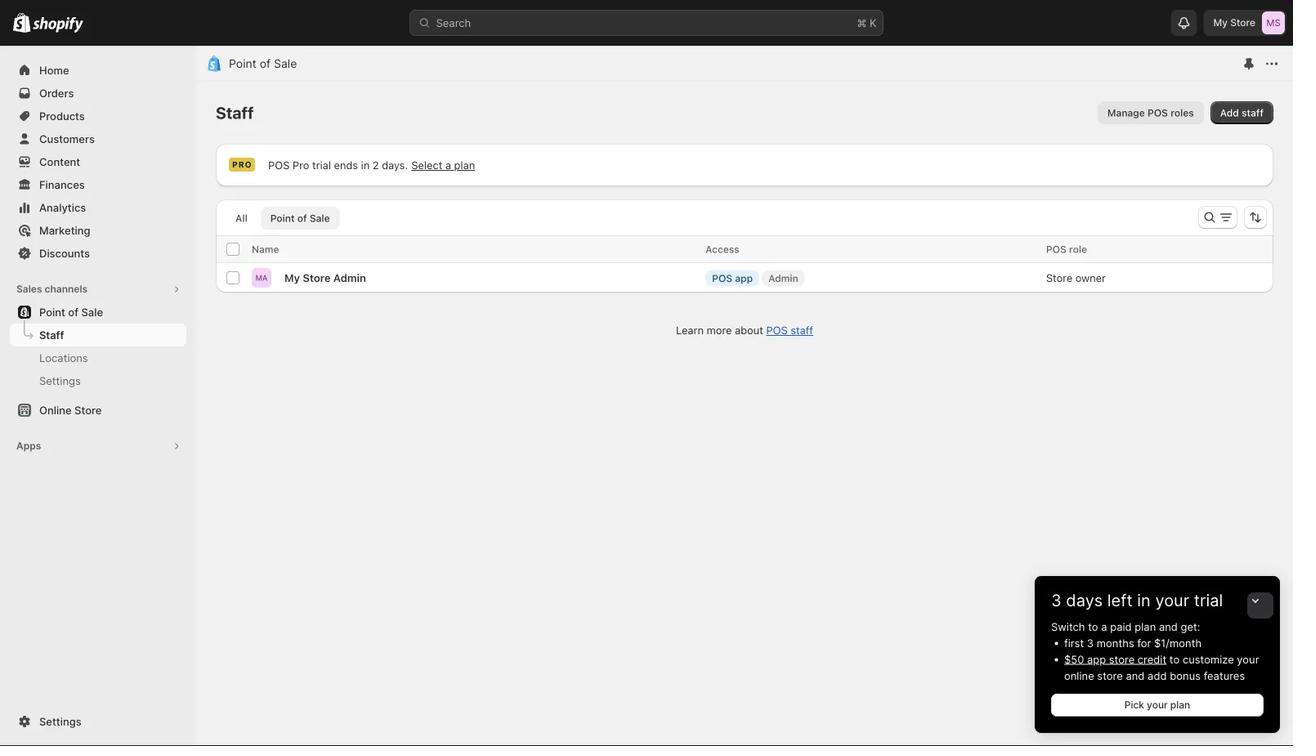 Task type: describe. For each thing, give the bounding box(es) containing it.
left
[[1108, 591, 1133, 611]]

products link
[[10, 105, 186, 128]]

0 vertical spatial point of sale link
[[229, 57, 297, 71]]

⌘
[[857, 16, 867, 29]]

0 vertical spatial point of sale
[[229, 57, 297, 71]]

1 vertical spatial point of sale link
[[10, 301, 186, 324]]

1 horizontal spatial 3
[[1087, 637, 1094, 650]]

sales
[[16, 283, 42, 295]]

staff link
[[10, 324, 186, 347]]

1 vertical spatial sale
[[81, 306, 103, 318]]

locations link
[[10, 347, 186, 370]]

a
[[1101, 620, 1107, 633]]

to inside the to customize your online store and add bonus features
[[1170, 653, 1180, 666]]

home link
[[10, 59, 186, 82]]

online store
[[39, 404, 102, 417]]

3 days left in your trial element
[[1035, 619, 1280, 733]]

months
[[1097, 637, 1134, 650]]

search
[[436, 16, 471, 29]]

$50 app store credit link
[[1064, 653, 1167, 666]]

finances
[[39, 178, 85, 191]]

k
[[870, 16, 877, 29]]

days
[[1066, 591, 1103, 611]]

discounts
[[39, 247, 90, 260]]

and for plan
[[1159, 620, 1178, 633]]

2 vertical spatial your
[[1147, 699, 1168, 711]]

pick
[[1125, 699, 1144, 711]]

your inside the to customize your online store and add bonus features
[[1237, 653, 1259, 666]]

shopify image
[[33, 17, 84, 33]]

1 horizontal spatial point
[[229, 57, 257, 71]]

$50
[[1064, 653, 1084, 666]]

0 horizontal spatial point
[[39, 306, 65, 318]]

sales channels button
[[10, 278, 186, 301]]

sales channels
[[16, 283, 88, 295]]

in
[[1137, 591, 1151, 611]]

your inside dropdown button
[[1155, 591, 1190, 611]]

2 settings from the top
[[39, 715, 81, 728]]

orders
[[39, 87, 74, 99]]

online
[[39, 404, 72, 417]]

marketing link
[[10, 219, 186, 242]]

apps
[[16, 440, 41, 452]]

paid
[[1110, 620, 1132, 633]]

bonus
[[1170, 670, 1201, 682]]

first
[[1064, 637, 1084, 650]]

products
[[39, 110, 85, 122]]

online store button
[[0, 399, 196, 422]]

and for store
[[1126, 670, 1145, 682]]

app
[[1087, 653, 1106, 666]]

my store image
[[1262, 11, 1285, 34]]

1 settings from the top
[[39, 374, 81, 387]]

first 3 months for $1/month
[[1064, 637, 1202, 650]]



Task type: locate. For each thing, give the bounding box(es) containing it.
⌘ k
[[857, 16, 877, 29]]

1 horizontal spatial to
[[1170, 653, 1180, 666]]

0 vertical spatial settings
[[39, 374, 81, 387]]

3 right first
[[1087, 637, 1094, 650]]

my store
[[1214, 17, 1256, 29]]

1 vertical spatial settings link
[[10, 710, 186, 733]]

0 vertical spatial your
[[1155, 591, 1190, 611]]

store right "my"
[[1231, 17, 1256, 29]]

customers
[[39, 132, 95, 145]]

3 inside dropdown button
[[1051, 591, 1062, 611]]

0 vertical spatial of
[[260, 57, 271, 71]]

sale
[[274, 57, 297, 71], [81, 306, 103, 318]]

1 vertical spatial plan
[[1171, 699, 1190, 711]]

1 vertical spatial point
[[39, 306, 65, 318]]

my
[[1214, 17, 1228, 29]]

0 vertical spatial settings link
[[10, 370, 186, 392]]

settings link for staff 'link'
[[10, 370, 186, 392]]

shopify image
[[13, 13, 30, 32]]

channels
[[45, 283, 88, 295]]

0 horizontal spatial point of sale
[[39, 306, 103, 318]]

$50 app store credit
[[1064, 653, 1167, 666]]

customize
[[1183, 653, 1234, 666]]

3 days left in your trial button
[[1035, 576, 1280, 611]]

of down the channels on the left top of the page
[[68, 306, 78, 318]]

0 vertical spatial store
[[1109, 653, 1135, 666]]

1 vertical spatial your
[[1237, 653, 1259, 666]]

1 settings link from the top
[[10, 370, 186, 392]]

store down $50 app store credit
[[1097, 670, 1123, 682]]

settings link for home link
[[10, 710, 186, 733]]

add
[[1148, 670, 1167, 682]]

staff
[[39, 329, 64, 341]]

0 horizontal spatial and
[[1126, 670, 1145, 682]]

1 horizontal spatial of
[[260, 57, 271, 71]]

discounts link
[[10, 242, 186, 265]]

and left add
[[1126, 670, 1145, 682]]

1 horizontal spatial store
[[1231, 17, 1256, 29]]

get:
[[1181, 620, 1200, 633]]

sale right icon for point of sale
[[274, 57, 297, 71]]

analytics link
[[10, 196, 186, 219]]

0 horizontal spatial store
[[74, 404, 102, 417]]

your right "pick"
[[1147, 699, 1168, 711]]

your right in
[[1155, 591, 1190, 611]]

3
[[1051, 591, 1062, 611], [1087, 637, 1094, 650]]

0 horizontal spatial sale
[[81, 306, 103, 318]]

point right icon for point of sale
[[229, 57, 257, 71]]

content link
[[10, 150, 186, 173]]

customers link
[[10, 128, 186, 150]]

to down $1/month
[[1170, 653, 1180, 666]]

icon for point of sale image
[[206, 56, 222, 72]]

pick your plan link
[[1051, 694, 1264, 717]]

analytics
[[39, 201, 86, 214]]

sale down sales channels button
[[81, 306, 103, 318]]

marketing
[[39, 224, 90, 237]]

0 vertical spatial and
[[1159, 620, 1178, 633]]

settings link
[[10, 370, 186, 392], [10, 710, 186, 733]]

of right icon for point of sale
[[260, 57, 271, 71]]

0 horizontal spatial to
[[1088, 620, 1098, 633]]

0 horizontal spatial 3
[[1051, 591, 1062, 611]]

features
[[1204, 670, 1245, 682]]

store for online store
[[74, 404, 102, 417]]

store right online
[[74, 404, 102, 417]]

point of sale right icon for point of sale
[[229, 57, 297, 71]]

0 vertical spatial store
[[1231, 17, 1256, 29]]

1 vertical spatial 3
[[1087, 637, 1094, 650]]

0 horizontal spatial of
[[68, 306, 78, 318]]

your
[[1155, 591, 1190, 611], [1237, 653, 1259, 666], [1147, 699, 1168, 711]]

1 vertical spatial settings
[[39, 715, 81, 728]]

1 horizontal spatial sale
[[274, 57, 297, 71]]

point
[[229, 57, 257, 71], [39, 306, 65, 318]]

and up $1/month
[[1159, 620, 1178, 633]]

1 vertical spatial to
[[1170, 653, 1180, 666]]

trial
[[1194, 591, 1223, 611]]

content
[[39, 155, 80, 168]]

orders link
[[10, 82, 186, 105]]

settings
[[39, 374, 81, 387], [39, 715, 81, 728]]

store for my store
[[1231, 17, 1256, 29]]

1 vertical spatial of
[[68, 306, 78, 318]]

1 vertical spatial store
[[74, 404, 102, 417]]

plan up for
[[1135, 620, 1156, 633]]

switch to a paid plan and get:
[[1051, 620, 1200, 633]]

store inside the to customize your online store and add bonus features
[[1097, 670, 1123, 682]]

1 horizontal spatial point of sale
[[229, 57, 297, 71]]

0 vertical spatial to
[[1088, 620, 1098, 633]]

1 horizontal spatial point of sale link
[[229, 57, 297, 71]]

your up features
[[1237, 653, 1259, 666]]

of
[[260, 57, 271, 71], [68, 306, 78, 318]]

0 vertical spatial point
[[229, 57, 257, 71]]

1 vertical spatial store
[[1097, 670, 1123, 682]]

credit
[[1138, 653, 1167, 666]]

online
[[1064, 670, 1094, 682]]

locations
[[39, 352, 88, 364]]

0 vertical spatial plan
[[1135, 620, 1156, 633]]

$1/month
[[1154, 637, 1202, 650]]

pick your plan
[[1125, 699, 1190, 711]]

1 vertical spatial and
[[1126, 670, 1145, 682]]

to customize your online store and add bonus features
[[1064, 653, 1259, 682]]

3 left days
[[1051, 591, 1062, 611]]

plan
[[1135, 620, 1156, 633], [1171, 699, 1190, 711]]

0 vertical spatial sale
[[274, 57, 297, 71]]

0 horizontal spatial plan
[[1135, 620, 1156, 633]]

to left a at right bottom
[[1088, 620, 1098, 633]]

plan down bonus on the bottom right of page
[[1171, 699, 1190, 711]]

home
[[39, 64, 69, 76]]

3 days left in your trial
[[1051, 591, 1223, 611]]

and inside the to customize your online store and add bonus features
[[1126, 670, 1145, 682]]

1 vertical spatial point of sale
[[39, 306, 103, 318]]

1 horizontal spatial plan
[[1171, 699, 1190, 711]]

store
[[1109, 653, 1135, 666], [1097, 670, 1123, 682]]

finances link
[[10, 173, 186, 196]]

point of sale link down the channels on the left top of the page
[[10, 301, 186, 324]]

switch
[[1051, 620, 1085, 633]]

point of sale link right icon for point of sale
[[229, 57, 297, 71]]

point of sale link
[[229, 57, 297, 71], [10, 301, 186, 324]]

1 horizontal spatial and
[[1159, 620, 1178, 633]]

and
[[1159, 620, 1178, 633], [1126, 670, 1145, 682]]

store
[[1231, 17, 1256, 29], [74, 404, 102, 417]]

store down months
[[1109, 653, 1135, 666]]

point down "sales channels"
[[39, 306, 65, 318]]

point of sale down the channels on the left top of the page
[[39, 306, 103, 318]]

0 horizontal spatial point of sale link
[[10, 301, 186, 324]]

0 vertical spatial 3
[[1051, 591, 1062, 611]]

for
[[1137, 637, 1151, 650]]

store inside online store link
[[74, 404, 102, 417]]

point of sale
[[229, 57, 297, 71], [39, 306, 103, 318]]

apps button
[[10, 435, 186, 458]]

2 settings link from the top
[[10, 710, 186, 733]]

online store link
[[10, 399, 186, 422]]

to
[[1088, 620, 1098, 633], [1170, 653, 1180, 666]]



Task type: vqa. For each thing, say whether or not it's contained in the screenshot.
store
yes



